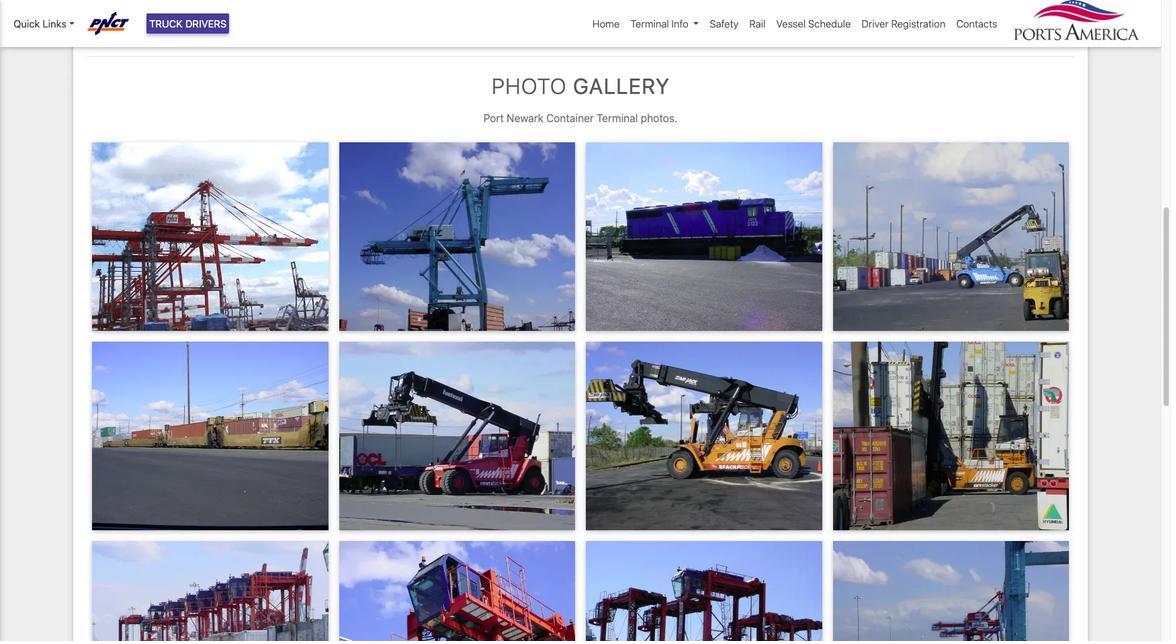 Task type: describe. For each thing, give the bounding box(es) containing it.
driver
[[862, 17, 889, 30]]

photos.
[[641, 112, 678, 124]]

photo
[[491, 74, 567, 99]]

container
[[546, 112, 594, 124]]

truck drivers
[[149, 17, 227, 30]]

drivers
[[185, 17, 227, 30]]

rail link
[[744, 11, 771, 37]]

truck
[[149, 17, 183, 30]]

info
[[672, 17, 689, 30]]

safety link
[[705, 11, 744, 37]]

quick links link
[[13, 16, 74, 31]]

driver registration
[[862, 17, 946, 30]]

video image
[[87, 0, 319, 30]]

contacts
[[957, 17, 998, 30]]

links
[[43, 17, 66, 30]]

vessel
[[776, 17, 806, 30]]

gallery
[[573, 74, 670, 99]]



Task type: vqa. For each thing, say whether or not it's contained in the screenshot.
Safety "link"
yes



Task type: locate. For each thing, give the bounding box(es) containing it.
home
[[593, 17, 620, 30]]

quick
[[13, 17, 40, 30]]

photo gallery
[[491, 74, 670, 99]]

schedule
[[808, 17, 851, 30]]

port
[[484, 112, 504, 124]]

newark
[[507, 112, 544, 124]]

contacts link
[[951, 11, 1003, 37]]

terminal info link
[[625, 11, 705, 37]]

quick links
[[13, 17, 66, 30]]

terminal inside "link"
[[631, 17, 669, 30]]

port newark container terminal photos.
[[484, 112, 678, 124]]

terminal info
[[631, 17, 689, 30]]

vessel schedule
[[776, 17, 851, 30]]

1 vertical spatial terminal
[[597, 112, 638, 124]]

registration
[[891, 17, 946, 30]]

vessel schedule link
[[771, 11, 856, 37]]

truck drivers link
[[147, 13, 229, 34]]

home link
[[587, 11, 625, 37]]

0 vertical spatial terminal
[[631, 17, 669, 30]]

rail
[[750, 17, 766, 30]]

terminal left info
[[631, 17, 669, 30]]

terminal
[[631, 17, 669, 30], [597, 112, 638, 124]]

driver registration link
[[856, 11, 951, 37]]

safety
[[710, 17, 739, 30]]

terminal down gallery
[[597, 112, 638, 124]]



